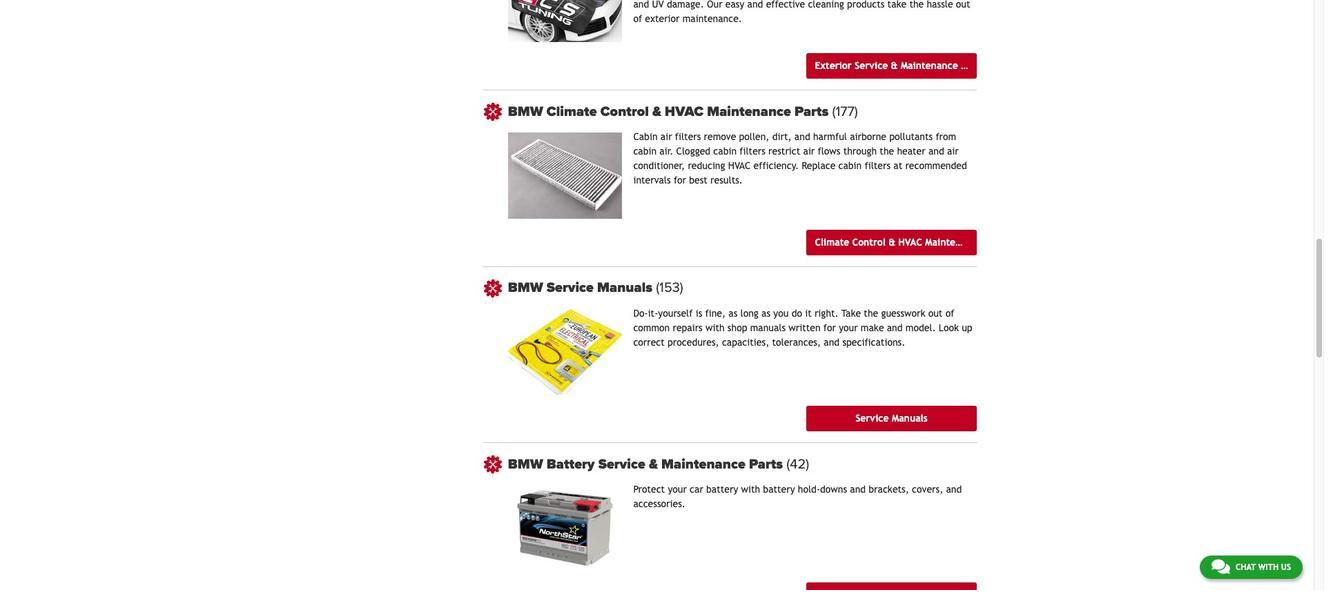 Task type: locate. For each thing, give the bounding box(es) containing it.
climate control & hvac maintenance parts
[[815, 237, 1008, 248]]

chat with us
[[1236, 563, 1291, 572]]

maintenance
[[901, 60, 958, 71], [707, 104, 791, 120], [925, 237, 983, 248], [662, 456, 746, 473]]

pollutants
[[890, 132, 933, 143]]

1 horizontal spatial battery
[[763, 484, 795, 495]]

1 vertical spatial filters
[[740, 146, 766, 157]]

correct
[[634, 337, 665, 348]]

0 horizontal spatial with
[[706, 322, 725, 333]]

chat with us link
[[1200, 556, 1303, 579]]

bmw                                                                                    battery service & maintenance parts
[[508, 456, 787, 473]]

do-it-yourself is fine, as long as you do it right. take the guesswork out of common repairs with shop manuals written for your make and model. look up correct procedures, capacities, tolerances, and specifications.
[[634, 308, 973, 348]]

2 as from the left
[[762, 308, 771, 319]]

pollen,
[[739, 132, 770, 143]]

the up make
[[864, 308, 879, 319]]

1 horizontal spatial control
[[853, 237, 886, 248]]

&
[[891, 60, 898, 71], [653, 104, 662, 120], [889, 237, 896, 248], [649, 456, 658, 473]]

0 horizontal spatial the
[[864, 308, 879, 319]]

1 vertical spatial with
[[741, 484, 760, 495]]

with down fine,
[[706, 322, 725, 333]]

your down take
[[839, 322, 858, 333]]

2 bmw from the top
[[508, 280, 543, 297]]

1 vertical spatial for
[[824, 322, 836, 333]]

car
[[690, 484, 704, 495]]

flows
[[818, 146, 841, 157]]

1 vertical spatial bmw
[[508, 280, 543, 297]]

2 horizontal spatial hvac
[[899, 237, 923, 248]]

bmw                                                                                    climate control & hvac maintenance parts
[[508, 104, 832, 120]]

0 horizontal spatial cabin
[[634, 146, 657, 157]]

of
[[946, 308, 955, 319]]

1 vertical spatial manuals
[[892, 413, 928, 424]]

exterior service & maintenance parts thumbnail image image
[[508, 0, 622, 42]]

the
[[880, 146, 894, 157], [864, 308, 879, 319]]

2 battery from the left
[[763, 484, 795, 495]]

bmw                                                                                    service manuals
[[508, 280, 656, 297]]

0 vertical spatial climate
[[547, 104, 597, 120]]

2 vertical spatial hvac
[[899, 237, 923, 248]]

your
[[839, 322, 858, 333], [668, 484, 687, 495]]

1 horizontal spatial manuals
[[892, 413, 928, 424]]

2 horizontal spatial cabin
[[839, 161, 862, 172]]

bmw for bmw                                                                                    battery service & maintenance parts
[[508, 456, 543, 473]]

specifications.
[[843, 337, 906, 348]]

& inside exterior service & maintenance parts link
[[891, 60, 898, 71]]

us
[[1281, 563, 1291, 572]]

parts
[[961, 60, 984, 71], [795, 104, 829, 120], [986, 237, 1008, 248], [749, 456, 783, 473]]

covers,
[[912, 484, 944, 495]]

at
[[894, 161, 903, 172]]

air.
[[660, 146, 674, 157]]

filters left at
[[865, 161, 891, 172]]

parts inside "link"
[[986, 237, 1008, 248]]

and right the dirt,
[[795, 132, 810, 143]]

1 vertical spatial climate
[[815, 237, 850, 248]]

out
[[929, 308, 943, 319]]

written
[[789, 322, 821, 333]]

filters
[[675, 132, 701, 143], [740, 146, 766, 157], [865, 161, 891, 172]]

through
[[844, 146, 877, 157]]

3 bmw from the top
[[508, 456, 543, 473]]

1 horizontal spatial for
[[824, 322, 836, 333]]

for inside do-it-yourself is fine, as long as you do it right. take the guesswork out of common repairs with shop manuals written for your make and model. look up correct procedures, capacities, tolerances, and specifications.
[[824, 322, 836, 333]]

service manuals
[[856, 413, 928, 424]]

service manuals link
[[807, 406, 977, 432]]

with left us at right bottom
[[1259, 563, 1279, 572]]

airborne
[[850, 132, 887, 143]]

brackets,
[[869, 484, 909, 495]]

bmw for bmw                                                                                    service manuals
[[508, 280, 543, 297]]

the inside do-it-yourself is fine, as long as you do it right. take the guesswork out of common repairs with shop manuals written for your make and model. look up correct procedures, capacities, tolerances, and specifications.
[[864, 308, 879, 319]]

2 vertical spatial filters
[[865, 161, 891, 172]]

and right covers,
[[946, 484, 962, 495]]

battery right car
[[706, 484, 738, 495]]

cabin down remove
[[714, 146, 737, 157]]

chat
[[1236, 563, 1256, 572]]

battery left hold- on the bottom right of page
[[763, 484, 795, 495]]

air up the 'replace' in the right top of the page
[[803, 146, 815, 157]]

0 horizontal spatial your
[[668, 484, 687, 495]]

you
[[774, 308, 789, 319]]

0 horizontal spatial control
[[601, 104, 649, 120]]

and down the right.
[[824, 337, 840, 348]]

cabin
[[634, 146, 657, 157], [714, 146, 737, 157], [839, 161, 862, 172]]

air up air.
[[661, 132, 672, 143]]

look
[[939, 322, 959, 333]]

1 horizontal spatial the
[[880, 146, 894, 157]]

0 vertical spatial control
[[601, 104, 649, 120]]

0 vertical spatial the
[[880, 146, 894, 157]]

2 horizontal spatial with
[[1259, 563, 1279, 572]]

0 horizontal spatial battery
[[706, 484, 738, 495]]

and right the downs
[[850, 484, 866, 495]]

bmw
[[508, 104, 543, 120], [508, 280, 543, 297], [508, 456, 543, 473]]

exterior service & maintenance parts
[[815, 60, 984, 71]]

0 horizontal spatial filters
[[675, 132, 701, 143]]

1 horizontal spatial as
[[762, 308, 771, 319]]

1 horizontal spatial hvac
[[728, 161, 751, 172]]

0 horizontal spatial for
[[674, 175, 686, 186]]

cabin down through
[[839, 161, 862, 172]]

0 horizontal spatial air
[[661, 132, 672, 143]]

0 vertical spatial for
[[674, 175, 686, 186]]

for
[[674, 175, 686, 186], [824, 322, 836, 333]]

cabin down the cabin
[[634, 146, 657, 157]]

1 vertical spatial the
[[864, 308, 879, 319]]

1 bmw from the top
[[508, 104, 543, 120]]

1 horizontal spatial air
[[803, 146, 815, 157]]

as
[[729, 308, 738, 319], [762, 308, 771, 319]]

climate inside "link"
[[815, 237, 850, 248]]

accessories.
[[634, 499, 686, 510]]

make
[[861, 322, 884, 333]]

air down from
[[947, 146, 959, 157]]

and
[[795, 132, 810, 143], [929, 146, 944, 157], [887, 322, 903, 333], [824, 337, 840, 348], [850, 484, 866, 495], [946, 484, 962, 495]]

1 vertical spatial control
[[853, 237, 886, 248]]

hvac
[[665, 104, 704, 120], [728, 161, 751, 172], [899, 237, 923, 248]]

1 vertical spatial hvac
[[728, 161, 751, 172]]

filters up clogged in the top of the page
[[675, 132, 701, 143]]

common
[[634, 322, 670, 333]]

2 vertical spatial with
[[1259, 563, 1279, 572]]

model.
[[906, 322, 936, 333]]

air
[[661, 132, 672, 143], [803, 146, 815, 157], [947, 146, 959, 157]]

filters down 'pollen,'
[[740, 146, 766, 157]]

hvac inside "link"
[[899, 237, 923, 248]]

service
[[855, 60, 888, 71], [547, 280, 594, 297], [856, 413, 889, 424], [598, 456, 646, 473]]

control inside "link"
[[853, 237, 886, 248]]

the up at
[[880, 146, 894, 157]]

with
[[706, 322, 725, 333], [741, 484, 760, 495], [1259, 563, 1279, 572]]

battery service & maintenance parts thumbnail image image
[[508, 486, 622, 572]]

1 vertical spatial your
[[668, 484, 687, 495]]

battery
[[706, 484, 738, 495], [763, 484, 795, 495]]

as up shop
[[729, 308, 738, 319]]

with down bmw                                                                                    battery service & maintenance parts link
[[741, 484, 760, 495]]

1 horizontal spatial with
[[741, 484, 760, 495]]

0 horizontal spatial manuals
[[597, 280, 653, 297]]

as up manuals
[[762, 308, 771, 319]]

and up recommended
[[929, 146, 944, 157]]

heater
[[897, 146, 926, 157]]

0 vertical spatial hvac
[[665, 104, 704, 120]]

0 horizontal spatial hvac
[[665, 104, 704, 120]]

up
[[962, 322, 973, 333]]

0 horizontal spatial as
[[729, 308, 738, 319]]

1 horizontal spatial filters
[[740, 146, 766, 157]]

for down the right.
[[824, 322, 836, 333]]

manuals
[[597, 280, 653, 297], [892, 413, 928, 424]]

tolerances,
[[772, 337, 821, 348]]

manuals inside service manuals link
[[892, 413, 928, 424]]

cabin air filters remove pollen, dirt, and harmful airborne pollutants from cabin air. clogged cabin filters restrict air flows through the heater and air conditioner, reducing hvac efficiency. replace cabin filters at recommended intervals for best results.
[[634, 132, 967, 186]]

your left car
[[668, 484, 687, 495]]

1 horizontal spatial climate
[[815, 237, 850, 248]]

recommended
[[906, 161, 967, 172]]

1 horizontal spatial your
[[839, 322, 858, 333]]

right.
[[815, 308, 839, 319]]

2 vertical spatial bmw
[[508, 456, 543, 473]]

2 horizontal spatial filters
[[865, 161, 891, 172]]

1 battery from the left
[[706, 484, 738, 495]]

your inside do-it-yourself is fine, as long as you do it right. take the guesswork out of common repairs with shop manuals written for your make and model. look up correct procedures, capacities, tolerances, and specifications.
[[839, 322, 858, 333]]

control
[[601, 104, 649, 120], [853, 237, 886, 248]]

for left best
[[674, 175, 686, 186]]

climate control & hvac maintenance parts link
[[807, 230, 1008, 255]]

fine,
[[705, 308, 726, 319]]

0 vertical spatial with
[[706, 322, 725, 333]]

0 vertical spatial bmw
[[508, 104, 543, 120]]

0 vertical spatial your
[[839, 322, 858, 333]]

0 vertical spatial filters
[[675, 132, 701, 143]]

with inside chat with us link
[[1259, 563, 1279, 572]]

climate
[[547, 104, 597, 120], [815, 237, 850, 248]]

shop
[[728, 322, 748, 333]]

protect your car battery with battery hold-downs and brackets, covers, and accessories.
[[634, 484, 962, 510]]



Task type: vqa. For each thing, say whether or not it's contained in the screenshot.
the › link
no



Task type: describe. For each thing, give the bounding box(es) containing it.
guesswork
[[881, 308, 926, 319]]

replace
[[802, 161, 836, 172]]

efficiency.
[[754, 161, 799, 172]]

0 horizontal spatial climate
[[547, 104, 597, 120]]

it
[[805, 308, 812, 319]]

do-
[[634, 308, 648, 319]]

your inside 'protect your car battery with battery hold-downs and brackets, covers, and accessories.'
[[668, 484, 687, 495]]

is
[[696, 308, 703, 319]]

yourself
[[658, 308, 693, 319]]

0 vertical spatial manuals
[[597, 280, 653, 297]]

service manuals thumbnail image image
[[508, 309, 622, 395]]

for inside cabin air filters remove pollen, dirt, and harmful airborne pollutants from cabin air. clogged cabin filters restrict air flows through the heater and air conditioner, reducing hvac efficiency. replace cabin filters at recommended intervals for best results.
[[674, 175, 686, 186]]

protect
[[634, 484, 665, 495]]

climate control & hvac maintenance parts thumbnail image image
[[508, 133, 622, 219]]

procedures,
[[668, 337, 719, 348]]

best
[[689, 175, 708, 186]]

bmw                                                                                    battery service & maintenance parts link
[[508, 456, 977, 473]]

1 as from the left
[[729, 308, 738, 319]]

bmw                                                                                    climate control & hvac maintenance parts link
[[508, 104, 977, 120]]

do
[[792, 308, 802, 319]]

bmw                                                                                    service manuals link
[[508, 280, 977, 297]]

the inside cabin air filters remove pollen, dirt, and harmful airborne pollutants from cabin air. clogged cabin filters restrict air flows through the heater and air conditioner, reducing hvac efficiency. replace cabin filters at recommended intervals for best results.
[[880, 146, 894, 157]]

harmful
[[813, 132, 847, 143]]

conditioner,
[[634, 161, 685, 172]]

dirt,
[[773, 132, 792, 143]]

it-
[[648, 308, 658, 319]]

intervals
[[634, 175, 671, 186]]

clogged
[[676, 146, 711, 157]]

2 horizontal spatial air
[[947, 146, 959, 157]]

comments image
[[1212, 559, 1230, 575]]

hvac inside cabin air filters remove pollen, dirt, and harmful airborne pollutants from cabin air. clogged cabin filters restrict air flows through the heater and air conditioner, reducing hvac efficiency. replace cabin filters at recommended intervals for best results.
[[728, 161, 751, 172]]

from
[[936, 132, 957, 143]]

capacities,
[[722, 337, 769, 348]]

& inside climate control & hvac maintenance parts "link"
[[889, 237, 896, 248]]

repairs
[[673, 322, 703, 333]]

results.
[[711, 175, 743, 186]]

exterior
[[815, 60, 852, 71]]

long
[[741, 308, 759, 319]]

with inside do-it-yourself is fine, as long as you do it right. take the guesswork out of common repairs with shop manuals written for your make and model. look up correct procedures, capacities, tolerances, and specifications.
[[706, 322, 725, 333]]

maintenance inside "link"
[[925, 237, 983, 248]]

restrict
[[769, 146, 801, 157]]

1 horizontal spatial cabin
[[714, 146, 737, 157]]

with inside 'protect your car battery with battery hold-downs and brackets, covers, and accessories.'
[[741, 484, 760, 495]]

bmw for bmw                                                                                    climate control & hvac maintenance parts
[[508, 104, 543, 120]]

hold-
[[798, 484, 820, 495]]

manuals
[[750, 322, 786, 333]]

reducing
[[688, 161, 725, 172]]

remove
[[704, 132, 736, 143]]

exterior service & maintenance parts link
[[807, 53, 984, 79]]

downs
[[820, 484, 847, 495]]

take
[[842, 308, 861, 319]]

cabin
[[634, 132, 658, 143]]

battery
[[547, 456, 595, 473]]

and down guesswork
[[887, 322, 903, 333]]



